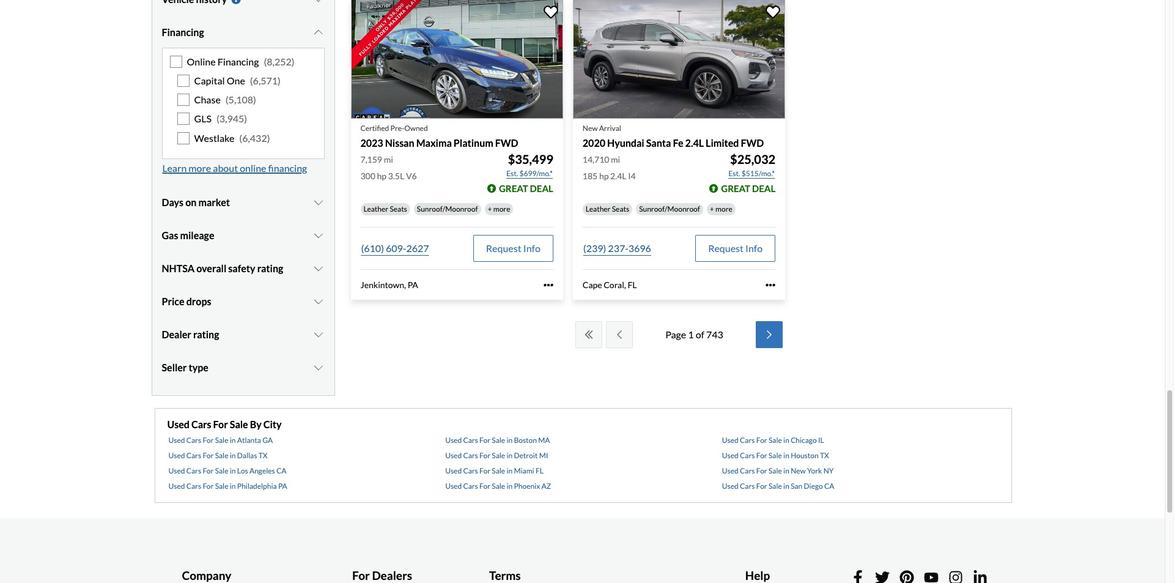 Task type: describe. For each thing, give the bounding box(es) containing it.
deal for $25,032
[[752, 183, 776, 194]]

for for phoenix
[[480, 481, 491, 491]]

used cars for sale in dallas tx link
[[169, 451, 268, 460]]

nhtsa
[[162, 262, 195, 274]]

in for chicago
[[784, 436, 790, 445]]

fwd inside new arrival 2020 hyundai santa fe 2.4l limited fwd
[[741, 137, 764, 149]]

300
[[361, 170, 376, 181]]

used for used cars for sale by city
[[167, 418, 190, 430]]

more for $35,499
[[494, 204, 510, 213]]

7,159 mi 300 hp 3.5l v6
[[361, 154, 417, 181]]

(5,108)
[[226, 94, 256, 105]]

days
[[162, 196, 184, 208]]

used cars for sale in phoenix az
[[445, 481, 551, 491]]

for for boston
[[480, 436, 491, 445]]

used cars for sale in phoenix az link
[[445, 481, 551, 491]]

(8,252)
[[264, 56, 295, 67]]

ellipsis h image for $35,499
[[544, 280, 554, 290]]

+ more for $25,032
[[710, 204, 733, 213]]

(6,571)
[[250, 75, 281, 86]]

used cars for sale in detroit mi link
[[445, 451, 548, 460]]

atlanta
[[237, 436, 261, 445]]

used cars for sale in atlanta ga
[[169, 436, 273, 445]]

cars for used cars for sale in dallas tx
[[186, 451, 201, 460]]

sunroof/moonroof for $25,032
[[639, 204, 700, 213]]

1 vertical spatial financing
[[218, 56, 259, 67]]

(6,432)
[[239, 132, 270, 144]]

leather seats for $25,032
[[586, 204, 630, 213]]

gas mileage button
[[162, 220, 325, 251]]

chevron double left image
[[583, 330, 595, 340]]

cars for used cars for sale by city
[[191, 418, 211, 430]]

learn
[[162, 162, 187, 174]]

chevron down image for rating
[[313, 330, 325, 339]]

185
[[583, 170, 598, 181]]

used cars for sale in new york ny
[[722, 466, 834, 475]]

coral,
[[604, 279, 626, 290]]

in for san
[[784, 481, 790, 491]]

used for used cars for sale in san diego ca
[[722, 481, 739, 491]]

gas
[[162, 229, 178, 241]]

owned
[[404, 124, 428, 133]]

cars for used cars for sale in los angeles ca
[[186, 466, 201, 475]]

est. for $35,499
[[507, 169, 518, 178]]

for for new
[[757, 466, 768, 475]]

about
[[213, 162, 238, 174]]

certified pre-owned 2023 nissan maxima platinum fwd
[[361, 124, 519, 149]]

used cars for sale in dallas tx
[[169, 451, 268, 460]]

$35,499 est. $699/mo.*
[[507, 151, 554, 178]]

miami
[[514, 466, 534, 475]]

boston
[[514, 436, 537, 445]]

cars for used cars for sale in philadelphia pa
[[186, 481, 201, 491]]

days on market button
[[162, 187, 325, 218]]

deal for $35,499
[[530, 183, 554, 194]]

chase
[[194, 94, 221, 105]]

mi for $35,499
[[384, 154, 393, 164]]

used cars for sale in miami fl
[[445, 466, 544, 475]]

2627
[[406, 242, 429, 254]]

used for used cars for sale in detroit mi
[[445, 451, 462, 460]]

tx for used cars for sale in dallas tx
[[259, 451, 268, 460]]

2.4l inside '14,710 mi 185 hp 2.4l i4'
[[611, 170, 627, 181]]

westlake (6,432)
[[194, 132, 270, 144]]

sale for detroit
[[492, 451, 505, 460]]

sale for atlanta
[[215, 436, 228, 445]]

great deal for $25,032
[[721, 183, 776, 194]]

market
[[198, 196, 230, 208]]

used cars for sale in philadelphia pa link
[[169, 481, 287, 491]]

$699/mo.*
[[520, 169, 553, 178]]

pre-
[[391, 124, 404, 133]]

il
[[818, 436, 825, 445]]

est. $699/mo.* button
[[506, 167, 554, 180]]

san
[[791, 481, 803, 491]]

limited
[[706, 137, 739, 149]]

used cars for sale in san diego ca
[[722, 481, 835, 491]]

743
[[707, 329, 724, 340]]

price drops button
[[162, 286, 325, 317]]

in for boston
[[507, 436, 513, 445]]

cars for used cars for sale in san diego ca
[[740, 481, 755, 491]]

used cars for sale in houston tx
[[722, 451, 829, 460]]

gls (3,945)
[[194, 113, 247, 124]]

cars for used cars for sale in chicago il
[[740, 436, 755, 445]]

one
[[227, 75, 245, 86]]

ellipsis h image for $25,032
[[766, 280, 776, 290]]

sale for city
[[230, 418, 248, 430]]

chevron down image for seller type
[[313, 363, 325, 372]]

gas mileage
[[162, 229, 214, 241]]

chevron right image
[[763, 330, 776, 340]]

angeles
[[250, 466, 275, 475]]

price
[[162, 295, 184, 307]]

sale for los
[[215, 466, 228, 475]]

company
[[182, 568, 231, 582]]

used for used cars for sale in los angeles ca
[[169, 466, 185, 475]]

for for philadelphia
[[203, 481, 214, 491]]

est. for $25,032
[[729, 169, 741, 178]]

new arrival 2020 hyundai santa fe 2.4l limited fwd
[[583, 124, 764, 149]]

price drops
[[162, 295, 211, 307]]

used for used cars for sale in boston ma
[[445, 436, 462, 445]]

for for houston
[[757, 451, 768, 460]]

seats for $25,032
[[612, 204, 630, 213]]

sale for phoenix
[[492, 481, 505, 491]]

7,159
[[361, 154, 382, 164]]

more inside button
[[189, 162, 211, 174]]

safety
[[228, 262, 255, 274]]

type
[[189, 361, 209, 373]]

info circle image
[[230, 0, 242, 4]]

for for detroit
[[480, 451, 491, 460]]

used for used cars for sale in houston tx
[[722, 451, 739, 460]]

cape coral, fl
[[583, 279, 637, 290]]

(610) 609-2627
[[361, 242, 429, 254]]

cars for used cars for sale in phoenix az
[[463, 481, 478, 491]]

hp for $35,499
[[377, 170, 387, 181]]

for for dallas
[[203, 451, 214, 460]]

learn more about online financing button
[[162, 159, 308, 177]]

in for miami
[[507, 466, 513, 475]]

sale for boston
[[492, 436, 505, 445]]

used cars for sale in los angeles ca link
[[169, 466, 287, 475]]

(239) 237-3696 button
[[583, 235, 652, 262]]

mi for $25,032
[[611, 154, 620, 164]]

$25,032
[[730, 151, 776, 166]]

request for $25,032
[[709, 242, 744, 254]]

3696
[[629, 242, 651, 254]]

1 chevron down image from the top
[[313, 0, 325, 4]]

chevron down image for days on market
[[313, 197, 325, 207]]

page
[[666, 329, 687, 340]]

1
[[688, 329, 694, 340]]

cars for used cars for sale in miami fl
[[463, 466, 478, 475]]

certified
[[361, 124, 389, 133]]

cars for used cars for sale in houston tx
[[740, 451, 755, 460]]

financing inside "dropdown button"
[[162, 26, 204, 38]]

237-
[[608, 242, 629, 254]]

sale for philadelphia
[[215, 481, 228, 491]]

sale for new
[[769, 466, 782, 475]]

request info for $25,032
[[709, 242, 763, 254]]

houston
[[791, 451, 819, 460]]

(610) 609-2627 button
[[361, 235, 430, 262]]

leather for $35,499
[[364, 204, 389, 213]]



Task type: locate. For each thing, give the bounding box(es) containing it.
sale up used cars for sale in houston tx
[[769, 436, 782, 445]]

more right learn
[[189, 162, 211, 174]]

5 chevron down image from the top
[[313, 264, 325, 273]]

days on market
[[162, 196, 230, 208]]

1 horizontal spatial tx
[[820, 451, 829, 460]]

2 request info button from the left
[[696, 235, 776, 262]]

chevron down image inside financing "dropdown button"
[[313, 27, 325, 37]]

great deal for $35,499
[[499, 183, 554, 194]]

1 horizontal spatial more
[[494, 204, 510, 213]]

1 vertical spatial rating
[[193, 328, 219, 340]]

leather
[[364, 204, 389, 213], [586, 204, 611, 213]]

1 horizontal spatial seats
[[612, 204, 630, 213]]

dallas
[[237, 451, 257, 460]]

2 ellipsis h image from the left
[[766, 280, 776, 290]]

2 great deal from the left
[[721, 183, 776, 194]]

request
[[486, 242, 522, 254], [709, 242, 744, 254]]

cars down used cars for sale in houston tx
[[740, 466, 755, 475]]

cars for used cars for sale in new york ny
[[740, 466, 755, 475]]

2 sunroof/moonroof from the left
[[639, 204, 700, 213]]

2 chevron down image from the top
[[313, 330, 325, 339]]

1 sunroof/moonroof from the left
[[417, 204, 478, 213]]

rating right safety
[[257, 262, 283, 274]]

0 horizontal spatial mi
[[384, 154, 393, 164]]

in for new
[[784, 466, 790, 475]]

in left san
[[784, 481, 790, 491]]

jenkintown,
[[361, 279, 406, 290]]

great
[[499, 183, 528, 194], [721, 183, 751, 194]]

0 horizontal spatial request
[[486, 242, 522, 254]]

0 horizontal spatial leather
[[364, 204, 389, 213]]

est.
[[507, 169, 518, 178], [729, 169, 741, 178]]

used cars for sale in los angeles ca
[[169, 466, 287, 475]]

sale for chicago
[[769, 436, 782, 445]]

1 horizontal spatial info
[[746, 242, 763, 254]]

cars down used cars for sale in detroit mi
[[463, 466, 478, 475]]

sunroof/moonroof up 3696
[[639, 204, 700, 213]]

leather for $25,032
[[586, 204, 611, 213]]

0 vertical spatial pa
[[408, 279, 418, 290]]

used for used cars for sale in phoenix az
[[445, 481, 462, 491]]

sunroof/moonroof up 2627
[[417, 204, 478, 213]]

request info for $35,499
[[486, 242, 541, 254]]

great deal down the est. $699/mo.* button
[[499, 183, 554, 194]]

0 horizontal spatial financing
[[162, 26, 204, 38]]

for down the used cars for sale in dallas tx link
[[203, 466, 214, 475]]

rating inside 'dropdown button'
[[257, 262, 283, 274]]

chevron down image inside gas mileage dropdown button
[[313, 231, 325, 240]]

2 leather seats from the left
[[586, 204, 630, 213]]

1 horizontal spatial financing
[[218, 56, 259, 67]]

fl right coral,
[[628, 279, 637, 290]]

hp inside '14,710 mi 185 hp 2.4l i4'
[[599, 170, 609, 181]]

used cars for sale by city
[[167, 418, 282, 430]]

tx
[[259, 451, 268, 460], [820, 451, 829, 460]]

new inside new arrival 2020 hyundai santa fe 2.4l limited fwd
[[583, 124, 598, 133]]

chicago
[[791, 436, 817, 445]]

1 horizontal spatial +
[[710, 204, 714, 213]]

1 horizontal spatial deal
[[752, 183, 776, 194]]

2.4l right fe
[[686, 137, 704, 149]]

sale for dallas
[[215, 451, 228, 460]]

for
[[213, 418, 228, 430], [203, 436, 214, 445], [480, 436, 491, 445], [757, 436, 768, 445], [203, 451, 214, 460], [480, 451, 491, 460], [757, 451, 768, 460], [203, 466, 214, 475], [480, 466, 491, 475], [757, 466, 768, 475], [203, 481, 214, 491], [480, 481, 491, 491], [757, 481, 768, 491], [352, 568, 370, 582]]

0 vertical spatial chevron down image
[[313, 297, 325, 306]]

0 horizontal spatial + more
[[488, 204, 510, 213]]

deal down '$699/mo.*'
[[530, 183, 554, 194]]

+ for $35,499
[[488, 204, 492, 213]]

0 horizontal spatial great
[[499, 183, 528, 194]]

ellipsis h image
[[544, 280, 554, 290], [766, 280, 776, 290]]

in for houston
[[784, 451, 790, 460]]

financing up online
[[162, 26, 204, 38]]

est. down $35,499
[[507, 169, 518, 178]]

for for city
[[213, 418, 228, 430]]

est. down $25,032
[[729, 169, 741, 178]]

4 chevron down image from the top
[[313, 231, 325, 240]]

0 horizontal spatial leather seats
[[364, 204, 407, 213]]

jenkintown, pa
[[361, 279, 418, 290]]

0 horizontal spatial great deal
[[499, 183, 554, 194]]

tx down il
[[820, 451, 829, 460]]

in for detroit
[[507, 451, 513, 460]]

2 tx from the left
[[820, 451, 829, 460]]

1 vertical spatial new
[[791, 466, 806, 475]]

0 horizontal spatial info
[[524, 242, 541, 254]]

used for used cars for sale in dallas tx
[[169, 451, 185, 460]]

(239) 237-3696
[[584, 242, 651, 254]]

0 horizontal spatial ca
[[277, 466, 287, 475]]

request for $35,499
[[486, 242, 522, 254]]

rating
[[257, 262, 283, 274], [193, 328, 219, 340]]

request info button for $25,032
[[696, 235, 776, 262]]

for down used cars for sale in miami fl link
[[480, 481, 491, 491]]

cars for used cars for sale in boston ma
[[463, 436, 478, 445]]

used cars for sale in chicago il link
[[722, 436, 825, 445]]

1 tx from the left
[[259, 451, 268, 460]]

1 vertical spatial pa
[[278, 481, 287, 491]]

2 hp from the left
[[599, 170, 609, 181]]

sale up "used cars for sale in detroit mi" link on the left bottom of page
[[492, 436, 505, 445]]

tx for used cars for sale in houston tx
[[820, 451, 829, 460]]

online
[[240, 162, 266, 174]]

for for atlanta
[[203, 436, 214, 445]]

drops
[[186, 295, 211, 307]]

chevron down image inside 'seller type' "dropdown button"
[[313, 363, 325, 372]]

in up used cars for sale in new york ny link
[[784, 451, 790, 460]]

capital one (6,571)
[[194, 75, 281, 86]]

in left "atlanta"
[[230, 436, 236, 445]]

ca
[[277, 466, 287, 475], [825, 481, 835, 491]]

santa
[[647, 137, 671, 149]]

silver 2020 hyundai santa fe 2.4l limited fwd suv / crossover front-wheel drive automatic image
[[573, 0, 786, 119]]

1 horizontal spatial request info button
[[696, 235, 776, 262]]

0 vertical spatial 2.4l
[[686, 137, 704, 149]]

in left 'los'
[[230, 466, 236, 475]]

sunroof/moonroof for $35,499
[[417, 204, 478, 213]]

0 horizontal spatial fl
[[536, 466, 544, 475]]

0 horizontal spatial seats
[[390, 204, 407, 213]]

in for philadelphia
[[230, 481, 236, 491]]

mi down hyundai
[[611, 154, 620, 164]]

$515/mo.*
[[742, 169, 775, 178]]

0 horizontal spatial pa
[[278, 481, 287, 491]]

cars down used cars for sale in los angeles ca link
[[186, 481, 201, 491]]

in
[[230, 436, 236, 445], [507, 436, 513, 445], [784, 436, 790, 445], [230, 451, 236, 460], [507, 451, 513, 460], [784, 451, 790, 460], [230, 466, 236, 475], [507, 466, 513, 475], [784, 466, 790, 475], [230, 481, 236, 491], [507, 481, 513, 491], [784, 481, 790, 491]]

az
[[542, 481, 551, 491]]

1 + more from the left
[[488, 204, 510, 213]]

chevron down image inside price drops dropdown button
[[313, 297, 325, 306]]

fl right the "miami"
[[536, 466, 544, 475]]

sale up used cars for sale in phoenix az link
[[492, 466, 505, 475]]

great deal down est. $515/mo.* 'button'
[[721, 183, 776, 194]]

pa right philadelphia
[[278, 481, 287, 491]]

2 seats from the left
[[612, 204, 630, 213]]

for up used cars for sale in atlanta ga 'link'
[[213, 418, 228, 430]]

sale down used cars for sale in los angeles ca link
[[215, 481, 228, 491]]

hp for $25,032
[[599, 170, 609, 181]]

in left the "miami"
[[507, 466, 513, 475]]

capital
[[194, 75, 225, 86]]

page 1 of 743
[[666, 329, 724, 340]]

great down the est. $699/mo.* button
[[499, 183, 528, 194]]

ca down 'ny'
[[825, 481, 835, 491]]

used for used cars for sale in atlanta ga
[[169, 436, 185, 445]]

sale down used cars for sale in chicago il "link"
[[769, 451, 782, 460]]

new up 2020
[[583, 124, 598, 133]]

sale down used cars for sale in miami fl
[[492, 481, 505, 491]]

more down est. $515/mo.* 'button'
[[716, 204, 733, 213]]

in left phoenix on the bottom of the page
[[507, 481, 513, 491]]

pa right jenkintown,
[[408, 279, 418, 290]]

0 horizontal spatial tx
[[259, 451, 268, 460]]

1 horizontal spatial sunroof/moonroof
[[639, 204, 700, 213]]

chevron down image for gas mileage
[[313, 231, 325, 240]]

1 seats from the left
[[390, 204, 407, 213]]

info for $35,499
[[524, 242, 541, 254]]

online
[[187, 56, 216, 67]]

chevron down image inside dealer rating dropdown button
[[313, 330, 325, 339]]

seats for $35,499
[[390, 204, 407, 213]]

deal down $515/mo.*
[[752, 183, 776, 194]]

in for dallas
[[230, 451, 236, 460]]

1 request info button from the left
[[473, 235, 554, 262]]

1 horizontal spatial fl
[[628, 279, 637, 290]]

1 great deal from the left
[[499, 183, 554, 194]]

platinum
[[454, 137, 494, 149]]

14,710
[[583, 154, 610, 164]]

more down the est. $699/mo.* button
[[494, 204, 510, 213]]

rating right dealer
[[193, 328, 219, 340]]

3 chevron down image from the top
[[313, 197, 325, 207]]

sunroof/moonroof
[[417, 204, 478, 213], [639, 204, 700, 213]]

mi
[[539, 451, 548, 460]]

gls
[[194, 113, 212, 124]]

1 vertical spatial chevron down image
[[313, 330, 325, 339]]

1 deal from the left
[[530, 183, 554, 194]]

1 mi from the left
[[384, 154, 393, 164]]

0 horizontal spatial new
[[583, 124, 598, 133]]

used for used cars for sale in chicago il
[[722, 436, 739, 445]]

pa
[[408, 279, 418, 290], [278, 481, 287, 491]]

seller type button
[[162, 352, 325, 383]]

fwd
[[495, 137, 519, 149], [741, 137, 764, 149]]

in left dallas
[[230, 451, 236, 460]]

great for $25,032
[[721, 183, 751, 194]]

for down used cars for sale in new york ny
[[757, 481, 768, 491]]

for up used cars for sale in dallas tx
[[203, 436, 214, 445]]

chevron down image inside days on market dropdown button
[[313, 197, 325, 207]]

in down used cars for sale in los angeles ca link
[[230, 481, 236, 491]]

for for los
[[203, 466, 214, 475]]

for down used cars for sale in detroit mi
[[480, 466, 491, 475]]

sale left by
[[230, 418, 248, 430]]

sale down used cars for sale in houston tx
[[769, 466, 782, 475]]

1 hp from the left
[[377, 170, 387, 181]]

2 + from the left
[[710, 204, 714, 213]]

ca for used cars for sale in los angeles ca
[[277, 466, 287, 475]]

1 horizontal spatial 2.4l
[[686, 137, 704, 149]]

1 horizontal spatial pa
[[408, 279, 418, 290]]

2020
[[583, 137, 606, 149]]

0 horizontal spatial +
[[488, 204, 492, 213]]

1 horizontal spatial + more
[[710, 204, 733, 213]]

seats down 'i4'
[[612, 204, 630, 213]]

1 horizontal spatial leather seats
[[586, 204, 630, 213]]

0 vertical spatial financing
[[162, 26, 204, 38]]

cars up used cars for sale in atlanta ga 'link'
[[191, 418, 211, 430]]

2023
[[361, 137, 383, 149]]

cars for used cars for sale in atlanta ga
[[186, 436, 201, 445]]

2 deal from the left
[[752, 183, 776, 194]]

cars down used cars for sale in new york ny
[[740, 481, 755, 491]]

for down used cars for sale in atlanta ga 'link'
[[203, 451, 214, 460]]

0 horizontal spatial deal
[[530, 183, 554, 194]]

1 + from the left
[[488, 204, 492, 213]]

york
[[808, 466, 822, 475]]

hp right 300
[[377, 170, 387, 181]]

on
[[185, 196, 197, 208]]

chevron left image
[[614, 330, 626, 340]]

maxima
[[416, 137, 452, 149]]

online financing (8,252)
[[187, 56, 295, 67]]

phoenix
[[514, 481, 540, 491]]

1 vertical spatial ca
[[825, 481, 835, 491]]

2 + more from the left
[[710, 204, 733, 213]]

2 request from the left
[[709, 242, 744, 254]]

nhtsa overall safety rating button
[[162, 253, 325, 284]]

1 horizontal spatial great
[[721, 183, 751, 194]]

v6
[[406, 170, 417, 181]]

3.5l
[[388, 170, 404, 181]]

ga
[[263, 436, 273, 445]]

1 est. from the left
[[507, 169, 518, 178]]

sale down used cars for sale in atlanta ga 'link'
[[215, 451, 228, 460]]

cars down used cars for sale in miami fl link
[[463, 481, 478, 491]]

2.4l left 'i4'
[[611, 170, 627, 181]]

cars down used cars for sale in atlanta ga 'link'
[[186, 451, 201, 460]]

fwd up $25,032
[[741, 137, 764, 149]]

0 horizontal spatial more
[[189, 162, 211, 174]]

1 vertical spatial fl
[[536, 466, 544, 475]]

+ more for $35,499
[[488, 204, 510, 213]]

hp inside 7,159 mi 300 hp 3.5l v6
[[377, 170, 387, 181]]

more
[[189, 162, 211, 174], [494, 204, 510, 213], [716, 204, 733, 213]]

detroit
[[514, 451, 538, 460]]

tx up angeles
[[259, 451, 268, 460]]

2 mi from the left
[[611, 154, 620, 164]]

cars down used cars for sale in chicago il "link"
[[740, 451, 755, 460]]

+ for $25,032
[[710, 204, 714, 213]]

sale for san
[[769, 481, 782, 491]]

used cars for sale in boston ma
[[445, 436, 550, 445]]

0 horizontal spatial rating
[[193, 328, 219, 340]]

0 horizontal spatial sunroof/moonroof
[[417, 204, 478, 213]]

hp
[[377, 170, 387, 181], [599, 170, 609, 181]]

in for atlanta
[[230, 436, 236, 445]]

in up used cars for sale in san diego ca
[[784, 466, 790, 475]]

0 horizontal spatial hp
[[377, 170, 387, 181]]

financing up capital one (6,571)
[[218, 56, 259, 67]]

chevron down image inside nhtsa overall safety rating 'dropdown button'
[[313, 264, 325, 273]]

sale for houston
[[769, 451, 782, 460]]

for down used cars for sale in chicago il "link"
[[757, 451, 768, 460]]

dealer rating
[[162, 328, 219, 340]]

info
[[524, 242, 541, 254], [746, 242, 763, 254]]

nhtsa overall safety rating
[[162, 262, 283, 274]]

2 great from the left
[[721, 183, 751, 194]]

ellipsis h image up chevron right image
[[766, 280, 776, 290]]

for down used cars for sale in houston tx
[[757, 466, 768, 475]]

in for phoenix
[[507, 481, 513, 491]]

1 info from the left
[[524, 242, 541, 254]]

6 chevron down image from the top
[[313, 363, 325, 372]]

0 horizontal spatial est.
[[507, 169, 518, 178]]

philadelphia
[[237, 481, 277, 491]]

0 horizontal spatial 2.4l
[[611, 170, 627, 181]]

1 horizontal spatial request info
[[709, 242, 763, 254]]

leather seats down 3.5l
[[364, 204, 407, 213]]

used cars for sale in chicago il
[[722, 436, 825, 445]]

financing button
[[162, 17, 325, 48]]

rating inside dropdown button
[[193, 328, 219, 340]]

nissan
[[385, 137, 415, 149]]

chevron down image for financing
[[313, 27, 325, 37]]

2.4l inside new arrival 2020 hyundai santa fe 2.4l limited fwd
[[686, 137, 704, 149]]

1 horizontal spatial leather
[[586, 204, 611, 213]]

sale for miami
[[492, 466, 505, 475]]

for for san
[[757, 481, 768, 491]]

in left boston
[[507, 436, 513, 445]]

1 great from the left
[[499, 183, 528, 194]]

in left "chicago"
[[784, 436, 790, 445]]

in left detroit on the left bottom of page
[[507, 451, 513, 460]]

used for used cars for sale in philadelphia pa
[[169, 481, 185, 491]]

1 leather seats from the left
[[364, 204, 407, 213]]

los
[[237, 466, 248, 475]]

new
[[583, 124, 598, 133], [791, 466, 806, 475]]

2 request info from the left
[[709, 242, 763, 254]]

for down used cars for sale in los angeles ca link
[[203, 481, 214, 491]]

chase (5,108)
[[194, 94, 256, 105]]

0 vertical spatial fl
[[628, 279, 637, 290]]

used cars for sale in boston ma link
[[445, 436, 550, 445]]

used for used cars for sale in new york ny
[[722, 466, 739, 475]]

cars up used cars for sale in dallas tx
[[186, 436, 201, 445]]

1 horizontal spatial hp
[[599, 170, 609, 181]]

sale down used cars for sale in new york ny
[[769, 481, 782, 491]]

0 vertical spatial ca
[[277, 466, 287, 475]]

(3,945)
[[217, 113, 247, 124]]

ca right angeles
[[277, 466, 287, 475]]

0 horizontal spatial request info button
[[473, 235, 554, 262]]

1 leather from the left
[[364, 204, 389, 213]]

seller
[[162, 361, 187, 373]]

terms
[[489, 568, 521, 582]]

great down est. $515/mo.* 'button'
[[721, 183, 751, 194]]

chevron down image
[[313, 297, 325, 306], [313, 330, 325, 339]]

cars up used cars for sale in houston tx
[[740, 436, 755, 445]]

1 horizontal spatial est.
[[729, 169, 741, 178]]

info for $25,032
[[746, 242, 763, 254]]

used for used cars for sale in miami fl
[[445, 466, 462, 475]]

0 horizontal spatial request info
[[486, 242, 541, 254]]

fwd up $35,499
[[495, 137, 519, 149]]

sale down used cars for sale in dallas tx
[[215, 466, 228, 475]]

leather down 185
[[586, 204, 611, 213]]

used
[[167, 418, 190, 430], [169, 436, 185, 445], [445, 436, 462, 445], [722, 436, 739, 445], [169, 451, 185, 460], [445, 451, 462, 460], [722, 451, 739, 460], [169, 466, 185, 475], [445, 466, 462, 475], [722, 466, 739, 475], [169, 481, 185, 491], [445, 481, 462, 491], [722, 481, 739, 491]]

1 horizontal spatial request
[[709, 242, 744, 254]]

1 ellipsis h image from the left
[[544, 280, 554, 290]]

sale up the used cars for sale in dallas tx link
[[215, 436, 228, 445]]

2 chevron down image from the top
[[313, 27, 325, 37]]

for for miami
[[480, 466, 491, 475]]

1 horizontal spatial ca
[[825, 481, 835, 491]]

1 fwd from the left
[[495, 137, 519, 149]]

hp right 185
[[599, 170, 609, 181]]

1 horizontal spatial fwd
[[741, 137, 764, 149]]

of
[[696, 329, 705, 340]]

mi inside '14,710 mi 185 hp 2.4l i4'
[[611, 154, 620, 164]]

in for los
[[230, 466, 236, 475]]

mi
[[384, 154, 393, 164], [611, 154, 620, 164]]

0 horizontal spatial fwd
[[495, 137, 519, 149]]

1 horizontal spatial ellipsis h image
[[766, 280, 776, 290]]

mi right "7,159"
[[384, 154, 393, 164]]

+ more down the est. $699/mo.* button
[[488, 204, 510, 213]]

2 horizontal spatial more
[[716, 204, 733, 213]]

$35,499
[[508, 151, 554, 166]]

more for $25,032
[[716, 204, 733, 213]]

1 vertical spatial 2.4l
[[611, 170, 627, 181]]

0 vertical spatial rating
[[257, 262, 283, 274]]

2 est. from the left
[[729, 169, 741, 178]]

financing
[[162, 26, 204, 38], [218, 56, 259, 67]]

cars
[[191, 418, 211, 430], [186, 436, 201, 445], [463, 436, 478, 445], [740, 436, 755, 445], [186, 451, 201, 460], [463, 451, 478, 460], [740, 451, 755, 460], [186, 466, 201, 475], [463, 466, 478, 475], [740, 466, 755, 475], [186, 481, 201, 491], [463, 481, 478, 491], [740, 481, 755, 491]]

chevron down image for drops
[[313, 297, 325, 306]]

0 horizontal spatial ellipsis h image
[[544, 280, 554, 290]]

request info
[[486, 242, 541, 254], [709, 242, 763, 254]]

used cars for sale in miami fl link
[[445, 466, 544, 475]]

for up used cars for sale in miami fl link
[[480, 451, 491, 460]]

leather seats down 185
[[586, 204, 630, 213]]

leather down 300
[[364, 204, 389, 213]]

request info button for $35,499
[[473, 235, 554, 262]]

seats
[[390, 204, 407, 213], [612, 204, 630, 213]]

deal
[[530, 183, 554, 194], [752, 183, 776, 194]]

1 request from the left
[[486, 242, 522, 254]]

cars up used cars for sale in miami fl link
[[463, 451, 478, 460]]

seats down 3.5l
[[390, 204, 407, 213]]

1 horizontal spatial new
[[791, 466, 806, 475]]

1 horizontal spatial rating
[[257, 262, 283, 274]]

sale down used cars for sale in boston ma link
[[492, 451, 505, 460]]

cars for used cars for sale in detroit mi
[[463, 451, 478, 460]]

dealer
[[162, 328, 191, 340]]

for left dealers
[[352, 568, 370, 582]]

hyundai
[[608, 137, 645, 149]]

for up used cars for sale in houston tx
[[757, 436, 768, 445]]

1 chevron down image from the top
[[313, 297, 325, 306]]

city
[[264, 418, 282, 430]]

1 horizontal spatial mi
[[611, 154, 620, 164]]

2 info from the left
[[746, 242, 763, 254]]

super black 2023 nissan maxima platinum fwd sedan front-wheel drive continuously variable transmission image
[[351, 0, 563, 119]]

2 leather from the left
[[586, 204, 611, 213]]

new up san
[[791, 466, 806, 475]]

mi inside 7,159 mi 300 hp 3.5l v6
[[384, 154, 393, 164]]

0 vertical spatial new
[[583, 124, 598, 133]]

est. inside the $25,032 est. $515/mo.*
[[729, 169, 741, 178]]

ca for used cars for sale in san diego ca
[[825, 481, 835, 491]]

est. inside $35,499 est. $699/mo.*
[[507, 169, 518, 178]]

ellipsis h image left cape
[[544, 280, 554, 290]]

financing
[[268, 162, 307, 174]]

cars up used cars for sale in detroit mi
[[463, 436, 478, 445]]

chevron down image for nhtsa overall safety rating
[[313, 264, 325, 273]]

leather seats for $35,499
[[364, 204, 407, 213]]

+ more down est. $515/mo.* 'button'
[[710, 204, 733, 213]]

chevron down image
[[313, 0, 325, 4], [313, 27, 325, 37], [313, 197, 325, 207], [313, 231, 325, 240], [313, 264, 325, 273], [313, 363, 325, 372]]

1 horizontal spatial great deal
[[721, 183, 776, 194]]

2 fwd from the left
[[741, 137, 764, 149]]

for dealers
[[352, 568, 412, 582]]

cars down the used cars for sale in dallas tx link
[[186, 466, 201, 475]]

1 request info from the left
[[486, 242, 541, 254]]

for up used cars for sale in detroit mi
[[480, 436, 491, 445]]

fwd inside "certified pre-owned 2023 nissan maxima platinum fwd"
[[495, 137, 519, 149]]



Task type: vqa. For each thing, say whether or not it's contained in the screenshot.
Value link
no



